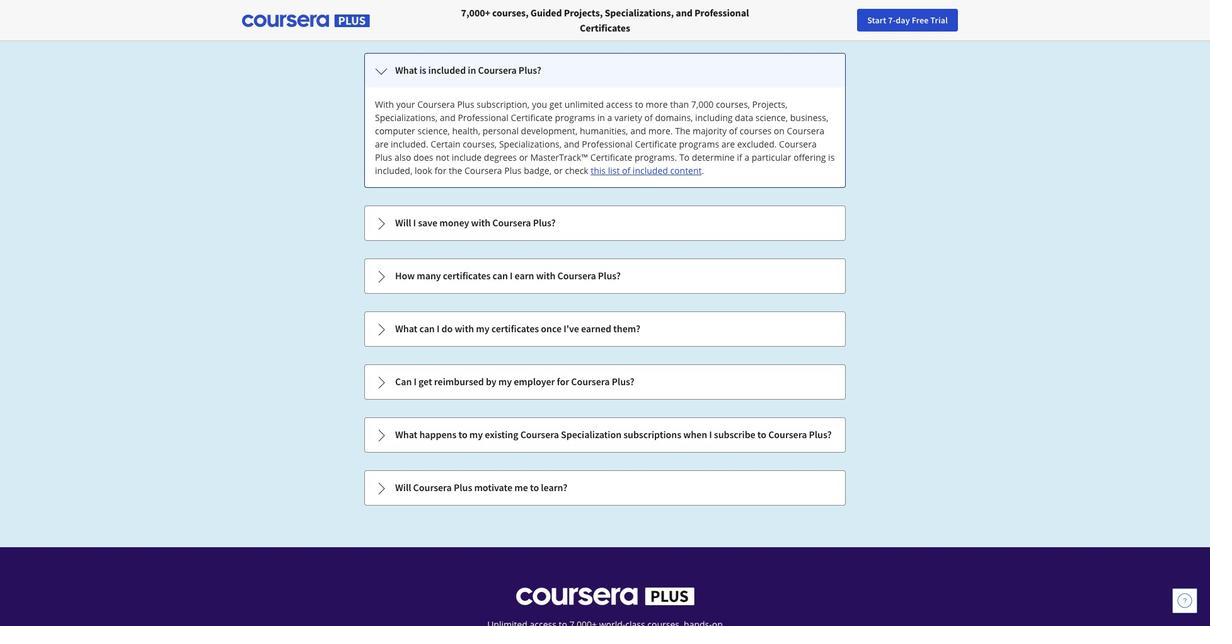 Task type: locate. For each thing, give the bounding box(es) containing it.
2 horizontal spatial professional
[[695, 6, 749, 19]]

None search field
[[173, 8, 476, 33]]

are down computer
[[375, 138, 389, 150]]

what for what can i do with my certificates once i've earned them?
[[395, 322, 418, 335]]

0 horizontal spatial get
[[419, 375, 432, 388]]

and inside 7,000+ courses, guided projects, specializations, and professional certificates
[[676, 6, 693, 19]]

1 vertical spatial coursera plus image
[[516, 588, 695, 605]]

courses, inside 7,000+ courses, guided projects, specializations, and professional certificates
[[492, 6, 529, 19]]

earn
[[515, 269, 534, 282]]

included
[[428, 64, 466, 76], [633, 165, 668, 177]]

to right me
[[530, 481, 539, 494]]

to right happens
[[459, 428, 468, 441]]

a right if
[[745, 151, 750, 163]]

will for will i save money with coursera plus?
[[395, 216, 411, 229]]

domains,
[[655, 112, 693, 124]]

1 vertical spatial get
[[419, 375, 432, 388]]

0 horizontal spatial coursera plus image
[[242, 15, 370, 27]]

0 vertical spatial coursera plus image
[[242, 15, 370, 27]]

certificates inside how many certificates can i earn with coursera plus? dropdown button
[[443, 269, 491, 282]]

specializations, up computer
[[375, 112, 438, 124]]

1 horizontal spatial coursera plus image
[[516, 588, 695, 605]]

0 vertical spatial courses,
[[492, 6, 529, 19]]

what inside 'dropdown button'
[[395, 64, 418, 76]]

plus?
[[519, 64, 542, 76], [533, 216, 556, 229], [598, 269, 621, 282], [612, 375, 635, 388], [809, 428, 832, 441]]

1 vertical spatial my
[[499, 375, 512, 388]]

subscribe
[[714, 428, 756, 441]]

are up determine
[[722, 138, 735, 150]]

coursera up subscription,
[[478, 64, 517, 76]]

1 horizontal spatial for
[[557, 375, 569, 388]]

to inside dropdown button
[[530, 481, 539, 494]]

get right the can
[[419, 375, 432, 388]]

free
[[912, 15, 929, 26]]

2 vertical spatial professional
[[582, 138, 633, 150]]

help center image
[[1178, 593, 1193, 608]]

do
[[442, 322, 453, 335]]

your
[[960, 15, 977, 26], [396, 98, 415, 110]]

will inside dropdown button
[[395, 216, 411, 229]]

what left do
[[395, 322, 418, 335]]

how many certificates can i earn with coursera plus?
[[395, 269, 621, 282]]

1 vertical spatial in
[[598, 112, 605, 124]]

1 vertical spatial a
[[745, 151, 750, 163]]

business,
[[790, 112, 829, 124]]

plus? inside 'dropdown button'
[[519, 64, 542, 76]]

your right find
[[960, 15, 977, 26]]

0 horizontal spatial a
[[608, 112, 612, 124]]

1 horizontal spatial are
[[722, 138, 735, 150]]

1 vertical spatial programs
[[679, 138, 719, 150]]

1 what from the top
[[395, 64, 418, 76]]

0 horizontal spatial projects,
[[564, 6, 603, 19]]

with for certificates
[[455, 322, 474, 335]]

to up variety
[[635, 98, 644, 110]]

0 horizontal spatial science,
[[418, 125, 450, 137]]

subscription,
[[477, 98, 530, 110]]

2 are from the left
[[722, 138, 735, 150]]

will inside dropdown button
[[395, 481, 411, 494]]

1 vertical spatial specializations,
[[375, 112, 438, 124]]

0 vertical spatial in
[[468, 64, 476, 76]]

coursera plus image
[[242, 15, 370, 27], [516, 588, 695, 605]]

and
[[676, 6, 693, 19], [440, 112, 456, 124], [631, 125, 646, 137], [564, 138, 580, 150]]

of right list
[[622, 165, 631, 177]]

or
[[519, 151, 528, 163], [554, 165, 563, 177]]

my right the by
[[499, 375, 512, 388]]

2 vertical spatial what
[[395, 428, 418, 441]]

courses, right "7,000+"
[[492, 6, 529, 19]]

will coursera plus motivate me to learn? button
[[365, 471, 846, 505]]

0 horizontal spatial professional
[[458, 112, 509, 124]]

your for find
[[960, 15, 977, 26]]

0 horizontal spatial are
[[375, 138, 389, 150]]

1 horizontal spatial programs
[[679, 138, 719, 150]]

personal
[[483, 125, 519, 137]]

0 horizontal spatial certificates
[[443, 269, 491, 282]]

humanities,
[[580, 125, 628, 137]]

data
[[735, 112, 754, 124]]

i right the when on the right of the page
[[709, 428, 712, 441]]

2 will from the top
[[395, 481, 411, 494]]

1 horizontal spatial certificates
[[492, 322, 539, 335]]

2 vertical spatial with
[[455, 322, 474, 335]]

certificates
[[443, 269, 491, 282], [492, 322, 539, 335]]

0 vertical spatial will
[[395, 216, 411, 229]]

with right money
[[471, 216, 491, 229]]

0 vertical spatial get
[[550, 98, 562, 110]]

3 what from the top
[[395, 428, 418, 441]]

1 vertical spatial certificate
[[635, 138, 677, 150]]

with right earn
[[536, 269, 556, 282]]

my left existing on the bottom left of page
[[470, 428, 483, 441]]

money
[[440, 216, 469, 229]]

list
[[363, 0, 847, 507]]

0 vertical spatial certificates
[[443, 269, 491, 282]]

0 horizontal spatial or
[[519, 151, 528, 163]]

majority
[[693, 125, 727, 137]]

for right employer
[[557, 375, 569, 388]]

what for what happens to my existing coursera specialization subscriptions when i subscribe to coursera plus?
[[395, 428, 418, 441]]

0 vertical spatial is
[[420, 64, 427, 76]]

also
[[395, 151, 411, 163]]

with
[[375, 98, 394, 110]]

7-
[[889, 15, 896, 26]]

1 vertical spatial will
[[395, 481, 411, 494]]

0 vertical spatial professional
[[695, 6, 749, 19]]

in down "7,000+"
[[468, 64, 476, 76]]

1 horizontal spatial projects,
[[753, 98, 788, 110]]

my for by
[[499, 375, 512, 388]]

day
[[896, 15, 910, 26]]

me
[[515, 481, 528, 494]]

does
[[414, 151, 434, 163]]

1 horizontal spatial certificate
[[591, 151, 633, 163]]

0 horizontal spatial specializations,
[[375, 112, 438, 124]]

0 vertical spatial my
[[476, 322, 490, 335]]

0 vertical spatial included
[[428, 64, 466, 76]]

1 horizontal spatial is
[[829, 151, 835, 163]]

projects, up certificates
[[564, 6, 603, 19]]

0 vertical spatial projects,
[[564, 6, 603, 19]]

coursera down happens
[[413, 481, 452, 494]]

1 vertical spatial is
[[829, 151, 835, 163]]

learn?
[[541, 481, 568, 494]]

plus
[[457, 98, 475, 110], [375, 151, 392, 163], [505, 165, 522, 177], [454, 481, 472, 494]]

badge,
[[524, 165, 552, 177]]

professional
[[695, 6, 749, 19], [458, 112, 509, 124], [582, 138, 633, 150]]

.
[[702, 165, 704, 177]]

coursera
[[478, 64, 517, 76], [417, 98, 455, 110], [787, 125, 825, 137], [779, 138, 817, 150], [465, 165, 502, 177], [493, 216, 531, 229], [558, 269, 596, 282], [571, 375, 610, 388], [521, 428, 559, 441], [769, 428, 807, 441], [413, 481, 452, 494]]

0 horizontal spatial for
[[435, 165, 447, 177]]

0 vertical spatial with
[[471, 216, 491, 229]]

1 vertical spatial your
[[396, 98, 415, 110]]

certificate down you in the left top of the page
[[511, 112, 553, 124]]

coursera right earn
[[558, 269, 596, 282]]

0 vertical spatial your
[[960, 15, 977, 26]]

0 vertical spatial specializations,
[[605, 6, 674, 19]]

1 horizontal spatial in
[[598, 112, 605, 124]]

of down data on the right top of page
[[729, 125, 738, 137]]

what up computer
[[395, 64, 418, 76]]

what is included in coursera plus?
[[395, 64, 542, 76]]

of
[[645, 112, 653, 124], [729, 125, 738, 137], [622, 165, 631, 177]]

1 vertical spatial what
[[395, 322, 418, 335]]

my right do
[[476, 322, 490, 335]]

0 horizontal spatial included
[[428, 64, 466, 76]]

programs down unlimited
[[555, 112, 595, 124]]

0 horizontal spatial of
[[622, 165, 631, 177]]

with for plus?
[[471, 216, 491, 229]]

plus left "motivate"
[[454, 481, 472, 494]]

science,
[[756, 112, 788, 124], [418, 125, 450, 137]]

included inside 'dropdown button'
[[428, 64, 466, 76]]

can left do
[[420, 322, 435, 335]]

2 vertical spatial certificate
[[591, 151, 633, 163]]

0 vertical spatial programs
[[555, 112, 595, 124]]

projects, up on
[[753, 98, 788, 110]]

my
[[476, 322, 490, 335], [499, 375, 512, 388], [470, 428, 483, 441]]

coursera up health,
[[417, 98, 455, 110]]

start
[[868, 15, 887, 26]]

what inside dropdown button
[[395, 428, 418, 441]]

1 horizontal spatial or
[[554, 165, 563, 177]]

professional inside 7,000+ courses, guided projects, specializations, and professional certificates
[[695, 6, 749, 19]]

1 vertical spatial for
[[557, 375, 569, 388]]

your inside with your coursera plus subscription, you get unlimited access to more than 7,000 courses, projects, specializations, and professional certificate programs in a variety of domains, including data science, business, computer science, health, personal development, humanities, and more. the majority of courses on coursera are included. certain courses, specializations, and professional certificate programs are excluded. coursera plus also does not include degrees or mastertrack™ certificate programs. to determine if a particular offering is included, look for the coursera plus badge, or check
[[396, 98, 415, 110]]

1 horizontal spatial get
[[550, 98, 562, 110]]

can left earn
[[493, 269, 508, 282]]

are
[[375, 138, 389, 150], [722, 138, 735, 150]]

courses, up data on the right top of page
[[716, 98, 750, 110]]

find your new career link
[[935, 13, 1027, 28]]

projects,
[[564, 6, 603, 19], [753, 98, 788, 110]]

what inside dropdown button
[[395, 322, 418, 335]]

certificates inside what can i do with my certificates once i've earned them? dropdown button
[[492, 322, 539, 335]]

or up badge, in the top left of the page
[[519, 151, 528, 163]]

will
[[395, 216, 411, 229], [395, 481, 411, 494]]

specializations,
[[605, 6, 674, 19], [375, 112, 438, 124], [499, 138, 562, 150]]

how
[[395, 269, 415, 282]]

programs down majority
[[679, 138, 719, 150]]

coursera right existing on the bottom left of page
[[521, 428, 559, 441]]

in up humanities,
[[598, 112, 605, 124]]

my inside dropdown button
[[470, 428, 483, 441]]

programs.
[[635, 151, 677, 163]]

certificate up programs.
[[635, 138, 677, 150]]

certificates left once
[[492, 322, 539, 335]]

1 horizontal spatial included
[[633, 165, 668, 177]]

i left earn
[[510, 269, 513, 282]]

1 vertical spatial or
[[554, 165, 563, 177]]

or down mastertrack™
[[554, 165, 563, 177]]

0 horizontal spatial can
[[420, 322, 435, 335]]

with
[[471, 216, 491, 229], [536, 269, 556, 282], [455, 322, 474, 335]]

list
[[608, 165, 620, 177]]

coursera inside 'dropdown button'
[[478, 64, 517, 76]]

projects, inside with your coursera plus subscription, you get unlimited access to more than 7,000 courses, projects, specializations, and professional certificate programs in a variety of domains, including data science, business, computer science, health, personal development, humanities, and more. the majority of courses on coursera are included. certain courses, specializations, and professional certificate programs are excluded. coursera plus also does not include degrees or mastertrack™ certificate programs. to determine if a particular offering is included, look for the coursera plus badge, or check
[[753, 98, 788, 110]]

of down more
[[645, 112, 653, 124]]

i left do
[[437, 322, 440, 335]]

included,
[[375, 165, 413, 177]]

coursera down business,
[[787, 125, 825, 137]]

many
[[417, 269, 441, 282]]

get
[[550, 98, 562, 110], [419, 375, 432, 388]]

1 horizontal spatial a
[[745, 151, 750, 163]]

science, up on
[[756, 112, 788, 124]]

what for what is included in coursera plus?
[[395, 64, 418, 76]]

certificate up list
[[591, 151, 633, 163]]

0 horizontal spatial is
[[420, 64, 427, 76]]

1 vertical spatial courses,
[[716, 98, 750, 110]]

1 vertical spatial professional
[[458, 112, 509, 124]]

start 7-day free trial button
[[858, 9, 958, 32]]

0 horizontal spatial certificate
[[511, 112, 553, 124]]

this
[[591, 165, 606, 177]]

certificates right the many
[[443, 269, 491, 282]]

is
[[420, 64, 427, 76], [829, 151, 835, 163]]

health,
[[452, 125, 481, 137]]

0 horizontal spatial in
[[468, 64, 476, 76]]

1 vertical spatial included
[[633, 165, 668, 177]]

get right you in the left top of the page
[[550, 98, 562, 110]]

content
[[671, 165, 702, 177]]

0 horizontal spatial programs
[[555, 112, 595, 124]]

2 horizontal spatial specializations,
[[605, 6, 674, 19]]

0 vertical spatial for
[[435, 165, 447, 177]]

1 horizontal spatial can
[[493, 269, 508, 282]]

courses, up include
[[463, 138, 497, 150]]

access
[[606, 98, 633, 110]]

specializations, down development,
[[499, 138, 562, 150]]

science, up certain
[[418, 125, 450, 137]]

subscriptions
[[624, 428, 682, 441]]

1 horizontal spatial of
[[645, 112, 653, 124]]

what is included in coursera plus? button
[[365, 54, 846, 88]]

in inside 'dropdown button'
[[468, 64, 476, 76]]

the
[[675, 125, 691, 137]]

plus inside dropdown button
[[454, 481, 472, 494]]

a up humanities,
[[608, 112, 612, 124]]

1 horizontal spatial your
[[960, 15, 977, 26]]

computer
[[375, 125, 415, 137]]

what left happens
[[395, 428, 418, 441]]

with right do
[[455, 322, 474, 335]]

the
[[449, 165, 462, 177]]

in
[[468, 64, 476, 76], [598, 112, 605, 124]]

can
[[493, 269, 508, 282], [420, 322, 435, 335]]

your right with
[[396, 98, 415, 110]]

2 vertical spatial my
[[470, 428, 483, 441]]

2 horizontal spatial certificate
[[635, 138, 677, 150]]

them?
[[614, 322, 641, 335]]

coursera up specialization
[[571, 375, 610, 388]]

for down not
[[435, 165, 447, 177]]

0 vertical spatial science,
[[756, 112, 788, 124]]

what
[[395, 64, 418, 76], [395, 322, 418, 335], [395, 428, 418, 441]]

1 vertical spatial of
[[729, 125, 738, 137]]

2 what from the top
[[395, 322, 418, 335]]

1 vertical spatial can
[[420, 322, 435, 335]]

0 vertical spatial what
[[395, 64, 418, 76]]

you
[[532, 98, 547, 110]]

2 vertical spatial specializations,
[[499, 138, 562, 150]]

once
[[541, 322, 562, 335]]

guided
[[531, 6, 562, 19]]

specializations, up certificates
[[605, 6, 674, 19]]

2 vertical spatial courses,
[[463, 138, 497, 150]]

1 vertical spatial certificates
[[492, 322, 539, 335]]

on
[[774, 125, 785, 137]]

0 vertical spatial of
[[645, 112, 653, 124]]

will i save money with coursera plus?
[[395, 216, 556, 229]]

1 vertical spatial projects,
[[753, 98, 788, 110]]

0 horizontal spatial your
[[396, 98, 415, 110]]

1 will from the top
[[395, 216, 411, 229]]



Task type: describe. For each thing, give the bounding box(es) containing it.
mastertrack™
[[531, 151, 588, 163]]

find your new career
[[942, 15, 1021, 26]]

save
[[418, 216, 438, 229]]

by
[[486, 375, 497, 388]]

to right subscribe
[[758, 428, 767, 441]]

coursera up offering
[[779, 138, 817, 150]]

will coursera plus motivate me to learn?
[[395, 481, 568, 494]]

is inside with your coursera plus subscription, you get unlimited access to more than 7,000 courses, projects, specializations, and professional certificate programs in a variety of domains, including data science, business, computer science, health, personal development, humanities, and more. the majority of courses on coursera are included. certain courses, specializations, and professional certificate programs are excluded. coursera plus also does not include degrees or mastertrack™ certificate programs. to determine if a particular offering is included, look for the coursera plus badge, or check
[[829, 151, 835, 163]]

more.
[[649, 125, 673, 137]]

new
[[978, 15, 995, 26]]

1 vertical spatial with
[[536, 269, 556, 282]]

plus down 'degrees'
[[505, 165, 522, 177]]

what happens to my existing coursera specialization subscriptions when i subscribe to coursera plus?
[[395, 428, 832, 441]]

degrees
[[484, 151, 517, 163]]

1 horizontal spatial specializations,
[[499, 138, 562, 150]]

included.
[[391, 138, 429, 150]]

will for will coursera plus motivate me to learn?
[[395, 481, 411, 494]]

coursera up how many certificates can i earn with coursera plus?
[[493, 216, 531, 229]]

i inside dropdown button
[[709, 428, 712, 441]]

2 horizontal spatial of
[[729, 125, 738, 137]]

get inside with your coursera plus subscription, you get unlimited access to more than 7,000 courses, projects, specializations, and professional certificate programs in a variety of domains, including data science, business, computer science, health, personal development, humanities, and more. the majority of courses on coursera are included. certain courses, specializations, and professional certificate programs are excluded. coursera plus also does not include degrees or mastertrack™ certificate programs. to determine if a particular offering is included, look for the coursera plus badge, or check
[[550, 98, 562, 110]]

happens
[[420, 428, 457, 441]]

plus up health,
[[457, 98, 475, 110]]

including
[[696, 112, 733, 124]]

is inside 'dropdown button'
[[420, 64, 427, 76]]

with your coursera plus subscription, you get unlimited access to more than 7,000 courses, projects, specializations, and professional certificate programs in a variety of domains, including data science, business, computer science, health, personal development, humanities, and more. the majority of courses on coursera are included. certain courses, specializations, and professional certificate programs are excluded. coursera plus also does not include degrees or mastertrack™ certificate programs. to determine if a particular offering is included, look for the coursera plus badge, or check
[[375, 98, 835, 177]]

than
[[670, 98, 689, 110]]

offering
[[794, 151, 826, 163]]

include
[[452, 151, 482, 163]]

i right the can
[[414, 375, 417, 388]]

specialization
[[561, 428, 622, 441]]

0 vertical spatial certificate
[[511, 112, 553, 124]]

coursera right subscribe
[[769, 428, 807, 441]]

plus? inside dropdown button
[[809, 428, 832, 441]]

i've
[[564, 322, 579, 335]]

earned
[[581, 322, 612, 335]]

your for with
[[396, 98, 415, 110]]

can i get reimbursed by my employer for coursera plus?
[[395, 375, 635, 388]]

7,000
[[692, 98, 714, 110]]

7,000+ courses, guided projects, specializations, and professional certificates
[[461, 6, 749, 34]]

employer
[[514, 375, 555, 388]]

can i get reimbursed by my employer for coursera plus? button
[[365, 365, 846, 399]]

specializations, inside 7,000+ courses, guided projects, specializations, and professional certificates
[[605, 6, 674, 19]]

certificates
[[580, 21, 630, 34]]

more
[[646, 98, 668, 110]]

courses
[[740, 125, 772, 137]]

coursera down include
[[465, 165, 502, 177]]

motivate
[[474, 481, 513, 494]]

coursera inside dropdown button
[[413, 481, 452, 494]]

when
[[684, 428, 707, 441]]

existing
[[485, 428, 519, 441]]

this list of included content .
[[591, 165, 704, 177]]

certain
[[431, 138, 461, 150]]

1 vertical spatial science,
[[418, 125, 450, 137]]

get inside can i get reimbursed by my employer for coursera plus? dropdown button
[[419, 375, 432, 388]]

trial
[[931, 15, 948, 26]]

development,
[[521, 125, 578, 137]]

in inside with your coursera plus subscription, you get unlimited access to more than 7,000 courses, projects, specializations, and professional certificate programs in a variety of domains, including data science, business, computer science, health, personal development, humanities, and more. the majority of courses on coursera are included. certain courses, specializations, and professional certificate programs are excluded. coursera plus also does not include degrees or mastertrack™ certificate programs. to determine if a particular offering is included, look for the coursera plus badge, or check
[[598, 112, 605, 124]]

career
[[996, 15, 1021, 26]]

look
[[415, 165, 432, 177]]

will i save money with coursera plus? button
[[365, 206, 846, 240]]

0 vertical spatial a
[[608, 112, 612, 124]]

1 horizontal spatial science,
[[756, 112, 788, 124]]

not
[[436, 151, 450, 163]]

1 horizontal spatial professional
[[582, 138, 633, 150]]

projects, inside 7,000+ courses, guided projects, specializations, and professional certificates
[[564, 6, 603, 19]]

can
[[395, 375, 412, 388]]

excluded.
[[738, 138, 777, 150]]

reimbursed
[[434, 375, 484, 388]]

for inside with your coursera plus subscription, you get unlimited access to more than 7,000 courses, projects, specializations, and professional certificate programs in a variety of domains, including data science, business, computer science, health, personal development, humanities, and more. the majority of courses on coursera are included. certain courses, specializations, and professional certificate programs are excluded. coursera plus also does not include degrees or mastertrack™ certificate programs. to determine if a particular offering is included, look for the coursera plus badge, or check
[[435, 165, 447, 177]]

2 vertical spatial of
[[622, 165, 631, 177]]

what happens to my existing coursera specialization subscriptions when i subscribe to coursera plus? button
[[365, 418, 846, 452]]

variety
[[615, 112, 642, 124]]

unlimited
[[565, 98, 604, 110]]

if
[[737, 151, 742, 163]]

for inside dropdown button
[[557, 375, 569, 388]]

i left save
[[413, 216, 416, 229]]

start 7-day free trial
[[868, 15, 948, 26]]

to inside with your coursera plus subscription, you get unlimited access to more than 7,000 courses, projects, specializations, and professional certificate programs in a variety of domains, including data science, business, computer science, health, personal development, humanities, and more. the majority of courses on coursera are included. certain courses, specializations, and professional certificate programs are excluded. coursera plus also does not include degrees or mastertrack™ certificate programs. to determine if a particular offering is included, look for the coursera plus badge, or check
[[635, 98, 644, 110]]

plus up the included,
[[375, 151, 392, 163]]

my for with
[[476, 322, 490, 335]]

what can i do with my certificates once i've earned them?
[[395, 322, 641, 335]]

7,000+
[[461, 6, 491, 19]]

what can i do with my certificates once i've earned them? button
[[365, 312, 846, 346]]

list containing what is included in coursera plus?
[[363, 0, 847, 507]]

find
[[942, 15, 958, 26]]

1 are from the left
[[375, 138, 389, 150]]

how many certificates can i earn with coursera plus? button
[[365, 259, 846, 293]]

check
[[565, 165, 589, 177]]

0 vertical spatial or
[[519, 151, 528, 163]]

0 vertical spatial can
[[493, 269, 508, 282]]

determine
[[692, 151, 735, 163]]

to
[[680, 151, 690, 163]]

particular
[[752, 151, 792, 163]]



Task type: vqa. For each thing, say whether or not it's contained in the screenshot.
the 'What is included in Coursera Plus?' dropdown button
yes



